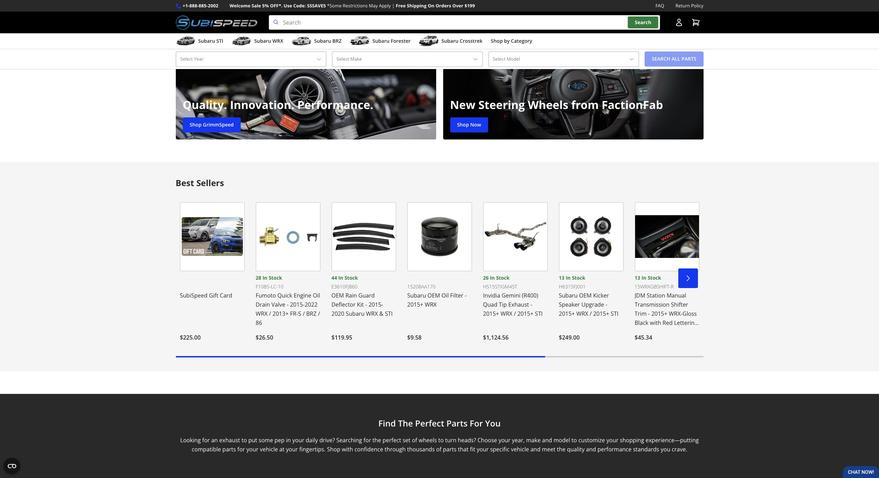 Task type: locate. For each thing, give the bounding box(es) containing it.
+1-888-885-2002 link
[[183, 2, 218, 10]]

experience—putting
[[646, 437, 699, 445]]

oil up 2022
[[313, 292, 320, 300]]

stock inside 44 in stock e3610fj860 oem rain guard deflector kit - 2015- 2020 subaru wrx & sti
[[345, 275, 358, 281]]

(r400)
[[522, 292, 539, 300]]

2015+ inside 15208aa170 subaru oem oil filter - 2015+ wrx
[[407, 301, 424, 309]]

oem down 15208aa170
[[428, 292, 440, 300]]

stock up e3610fj860
[[345, 275, 358, 281]]

brz left a subaru forester thumbnail image
[[333, 38, 342, 44]]

in inside 13 in stock h631sfj001 subaru oem kicker speaker upgrade - 2015+ wrx / 2015+ sti
[[566, 275, 571, 281]]

shop left now
[[457, 121, 469, 128]]

and up meet
[[542, 437, 552, 445]]

0 horizontal spatial oem
[[332, 292, 344, 300]]

wrx inside 44 in stock e3610fj860 oem rain guard deflector kit - 2015- 2020 subaru wrx & sti
[[366, 310, 378, 318]]

2015+
[[407, 301, 424, 309], [483, 310, 499, 318], [518, 310, 534, 318], [559, 310, 575, 318], [594, 310, 610, 318], [652, 310, 668, 318], [638, 328, 654, 336]]

888-
[[189, 2, 199, 9]]

shop for shop grimmspeed
[[190, 121, 202, 128]]

1 oil from the left
[[313, 292, 320, 300]]

0 horizontal spatial 2015-
[[290, 301, 305, 309]]

1 horizontal spatial 13
[[635, 275, 641, 281]]

in for rain
[[339, 275, 343, 281]]

shop for shop now
[[457, 121, 469, 128]]

shop down 'drive?'
[[327, 446, 341, 454]]

wrx down 15208aa170
[[425, 301, 437, 309]]

2 horizontal spatial to
[[572, 437, 577, 445]]

stock inside 13 in stock h631sfj001 subaru oem kicker speaker upgrade - 2015+ wrx / 2015+ sti
[[572, 275, 586, 281]]

wrx down upgrade
[[577, 310, 589, 318]]

in inside 13 in stock 15wrxgbshift-r jdm station manual transmission shifter trim - 2015+ wrx-gloss black with red lettering - 2015+ wrx
[[642, 275, 647, 281]]

subaru up select year icon
[[314, 38, 331, 44]]

1 stock from the left
[[269, 275, 282, 281]]

kicker
[[593, 292, 609, 300]]

of down 'wheels'
[[436, 446, 442, 454]]

1 in from the left
[[263, 275, 268, 281]]

r
[[671, 284, 674, 290]]

0 horizontal spatial with
[[342, 446, 353, 454]]

to
[[242, 437, 247, 445], [439, 437, 444, 445], [572, 437, 577, 445]]

/ right "s"
[[303, 310, 305, 318]]

best sellers
[[176, 177, 224, 189]]

2015- inside 28 in stock f108s-lc-10 fumoto quick engine oil drain valve - 2015-2022 wrx / 2013+ fr-s / brz / 86
[[290, 301, 305, 309]]

stock up lc-
[[269, 275, 282, 281]]

/ down exhaust
[[514, 310, 516, 318]]

over
[[453, 2, 464, 9]]

subaru wrx button
[[232, 35, 283, 49]]

daily
[[306, 437, 318, 445]]

oil inside 15208aa170 subaru oem oil filter - 2015+ wrx
[[442, 292, 449, 300]]

- inside 13 in stock h631sfj001 subaru oem kicker speaker upgrade - 2015+ wrx / 2015+ sti
[[606, 301, 608, 309]]

0 horizontal spatial vehicle
[[260, 446, 278, 454]]

on
[[428, 2, 435, 9]]

/ down upgrade
[[590, 310, 592, 318]]

- down kicker
[[606, 301, 608, 309]]

1 vertical spatial brz
[[306, 310, 317, 318]]

and down customize
[[586, 446, 596, 454]]

5 / from the left
[[590, 310, 592, 318]]

subispeed logo image
[[176, 15, 258, 30]]

2 13 from the left
[[635, 275, 641, 281]]

13 for subaru oem kicker speaker upgrade - 2015+ wrx / 2015+ sti
[[559, 275, 565, 281]]

2 horizontal spatial oem
[[579, 292, 592, 300]]

1 horizontal spatial 2015-
[[369, 301, 383, 309]]

$249.00
[[559, 334, 580, 342]]

rain
[[346, 292, 357, 300]]

shop now link
[[450, 118, 488, 133]]

subaru down kit
[[346, 310, 365, 318]]

0 vertical spatial with
[[650, 319, 661, 327]]

policy
[[691, 2, 704, 9]]

button image
[[675, 18, 683, 27]]

grimmspeed
[[203, 121, 234, 128]]

1 vertical spatial with
[[342, 446, 353, 454]]

oil left filter
[[442, 292, 449, 300]]

0 vertical spatial the
[[373, 437, 381, 445]]

1 13 from the left
[[559, 275, 565, 281]]

choose
[[478, 437, 497, 445]]

parts down turn
[[443, 446, 457, 454]]

in right 28
[[263, 275, 268, 281]]

for up confidence
[[364, 437, 371, 445]]

subispeed gift card image
[[180, 202, 245, 272]]

2022
[[305, 301, 318, 309]]

to up quality
[[572, 437, 577, 445]]

in for gemini
[[490, 275, 495, 281]]

looking
[[180, 437, 201, 445]]

stock up hs15stigm4st
[[496, 275, 510, 281]]

f108s-
[[256, 284, 271, 290]]

select make image
[[473, 56, 478, 62]]

wrx down drain
[[256, 310, 268, 318]]

1 horizontal spatial with
[[650, 319, 661, 327]]

0 horizontal spatial brz
[[306, 310, 317, 318]]

in inside 44 in stock e3610fj860 oem rain guard deflector kit - 2015- 2020 subaru wrx & sti
[[339, 275, 343, 281]]

13 up h631sfj001
[[559, 275, 565, 281]]

a subaru wrx thumbnail image image
[[232, 36, 252, 46]]

subaru inside 44 in stock e3610fj860 oem rain guard deflector kit - 2015- 2020 subaru wrx & sti
[[346, 310, 365, 318]]

fr-
[[290, 310, 298, 318]]

brz down 2022
[[306, 310, 317, 318]]

15wrxgbshift-
[[635, 284, 671, 290]]

1 oem from the left
[[332, 292, 344, 300]]

subaru down 15208aa170
[[407, 292, 426, 300]]

1 horizontal spatial to
[[439, 437, 444, 445]]

in inside 26 in stock hs15stigm4st invidia gemini (r400) quad tip exhaust - 2015+ wrx / 2015+ sti
[[490, 275, 495, 281]]

2015+ down 15208aa170
[[407, 301, 424, 309]]

by
[[504, 38, 510, 44]]

- right kit
[[365, 301, 367, 309]]

with
[[650, 319, 661, 327], [342, 446, 353, 454]]

sti left trim
[[611, 310, 619, 318]]

shop inside dropdown button
[[491, 38, 503, 44]]

wrx left a subaru brz thumbnail image
[[273, 38, 283, 44]]

- right filter
[[465, 292, 467, 300]]

- inside 15208aa170 subaru oem oil filter - 2015+ wrx
[[465, 292, 467, 300]]

quality.
[[183, 97, 227, 112]]

shop down quality.
[[190, 121, 202, 128]]

oem up deflector
[[332, 292, 344, 300]]

quality. innovation. performance.
[[183, 97, 374, 112]]

$1,124.56
[[483, 334, 509, 342]]

an
[[211, 437, 218, 445]]

brz
[[333, 38, 342, 44], [306, 310, 317, 318]]

of right set at the bottom of the page
[[412, 437, 417, 445]]

search input field
[[269, 15, 660, 30]]

brz inside dropdown button
[[333, 38, 342, 44]]

- down (r400) on the bottom
[[531, 301, 533, 309]]

+1-888-885-2002
[[183, 2, 218, 9]]

the
[[373, 437, 381, 445], [557, 446, 566, 454]]

2013+
[[273, 310, 289, 318]]

at
[[279, 446, 285, 454]]

shop grimmspeed link
[[183, 118, 241, 133]]

for down "exhaust"
[[238, 446, 245, 454]]

a subaru brz thumbnail image image
[[292, 36, 312, 46]]

subaru up speaker
[[559, 292, 578, 300]]

standards
[[633, 446, 660, 454]]

1 horizontal spatial parts
[[443, 446, 457, 454]]

0 horizontal spatial 13
[[559, 275, 565, 281]]

with inside looking for an exhaust to put some pep in your daily drive? searching for the perfect set of wheels to turn heads? choose your year, make and model to customize your shopping experience—putting compatible parts for your vehicle at your fingertips. shop with confidence through thousands of parts that fit your specific vehicle and meet the quality and performance standards you crave.
[[342, 446, 353, 454]]

in
[[263, 275, 268, 281], [339, 275, 343, 281], [490, 275, 495, 281], [566, 275, 571, 281], [642, 275, 647, 281]]

faq link
[[656, 2, 665, 10]]

with down searching
[[342, 446, 353, 454]]

faq
[[656, 2, 665, 9]]

4 / from the left
[[514, 310, 516, 318]]

restrictions
[[343, 2, 368, 9]]

subaru
[[198, 38, 215, 44], [254, 38, 271, 44], [314, 38, 331, 44], [373, 38, 390, 44], [442, 38, 459, 44], [407, 292, 426, 300], [559, 292, 578, 300], [346, 310, 365, 318]]

2 oem from the left
[[428, 292, 440, 300]]

in for 10
[[263, 275, 268, 281]]

you
[[485, 418, 501, 430]]

in up h631sfj001
[[566, 275, 571, 281]]

1 horizontal spatial brz
[[333, 38, 342, 44]]

your down put
[[247, 446, 258, 454]]

your up performance
[[607, 437, 619, 445]]

Select Model button
[[489, 52, 639, 67]]

tip
[[499, 301, 507, 309]]

0 horizontal spatial to
[[242, 437, 247, 445]]

4 stock from the left
[[572, 275, 586, 281]]

to left put
[[242, 437, 247, 445]]

1 horizontal spatial vehicle
[[511, 446, 529, 454]]

3 stock from the left
[[496, 275, 510, 281]]

- right the valve at bottom left
[[287, 301, 289, 309]]

your right fit
[[477, 446, 489, 454]]

oem inside 15208aa170 subaru oem oil filter - 2015+ wrx
[[428, 292, 440, 300]]

$225.00
[[180, 334, 201, 342]]

select model image
[[629, 56, 635, 62]]

fit
[[470, 446, 476, 454]]

orders
[[436, 2, 451, 9]]

use
[[284, 2, 292, 9]]

card
[[220, 292, 232, 300]]

and down make
[[531, 446, 541, 454]]

upgrade
[[582, 301, 604, 309]]

sti right &
[[385, 310, 393, 318]]

may
[[369, 2, 378, 9]]

2015- up "s"
[[290, 301, 305, 309]]

in right 26
[[490, 275, 495, 281]]

1 2015- from the left
[[290, 301, 305, 309]]

*some restrictions may apply | free shipping on orders over $199
[[327, 2, 475, 9]]

- inside 44 in stock e3610fj860 oem rain guard deflector kit - 2015- 2020 subaru wrx & sti
[[365, 301, 367, 309]]

$199
[[465, 2, 475, 9]]

shop
[[491, 38, 503, 44], [190, 121, 202, 128], [457, 121, 469, 128], [327, 446, 341, 454]]

/ left 2013+ on the left of the page
[[269, 310, 271, 318]]

parts down "exhaust"
[[223, 446, 236, 454]]

in right 44
[[339, 275, 343, 281]]

0 vertical spatial of
[[412, 437, 417, 445]]

now
[[470, 121, 481, 128]]

the up confidence
[[373, 437, 381, 445]]

0 horizontal spatial of
[[412, 437, 417, 445]]

welcome
[[230, 2, 251, 9]]

wrx left &
[[366, 310, 378, 318]]

make
[[526, 437, 541, 445]]

3 in from the left
[[490, 275, 495, 281]]

1 horizontal spatial oil
[[442, 292, 449, 300]]

brz inside 28 in stock f108s-lc-10 fumoto quick engine oil drain valve - 2015-2022 wrx / 2013+ fr-s / brz / 86
[[306, 310, 317, 318]]

to left turn
[[439, 437, 444, 445]]

sti down subispeed logo
[[216, 38, 223, 44]]

2 stock from the left
[[345, 275, 358, 281]]

1 to from the left
[[242, 437, 247, 445]]

stock inside 13 in stock 15wrxgbshift-r jdm station manual transmission shifter trim - 2015+ wrx-gloss black with red lettering - 2015+ wrx
[[648, 275, 661, 281]]

stock up 15wrxgbshift-
[[648, 275, 661, 281]]

fingertips.
[[299, 446, 326, 454]]

2 2015- from the left
[[369, 301, 383, 309]]

with left red
[[650, 319, 661, 327]]

some
[[259, 437, 273, 445]]

13 inside 13 in stock h631sfj001 subaru oem kicker speaker upgrade - 2015+ wrx / 2015+ sti
[[559, 275, 565, 281]]

subaru left 'crosstrek'
[[442, 38, 459, 44]]

stock inside 26 in stock hs15stigm4st invidia gemini (r400) quad tip exhaust - 2015+ wrx / 2015+ sti
[[496, 275, 510, 281]]

in for jdm
[[642, 275, 647, 281]]

2015- up &
[[369, 301, 383, 309]]

2 in from the left
[[339, 275, 343, 281]]

vehicle down year,
[[511, 446, 529, 454]]

subaru inside dropdown button
[[442, 38, 459, 44]]

2015-
[[290, 301, 305, 309], [369, 301, 383, 309]]

shop left by
[[491, 38, 503, 44]]

vehicle down some
[[260, 446, 278, 454]]

searching
[[337, 437, 362, 445]]

in up 15wrxgbshift-
[[642, 275, 647, 281]]

10
[[278, 284, 284, 290]]

your
[[292, 437, 304, 445], [499, 437, 511, 445], [607, 437, 619, 445], [247, 446, 258, 454], [286, 446, 298, 454], [477, 446, 489, 454]]

wrx
[[273, 38, 283, 44], [425, 301, 437, 309], [256, 310, 268, 318], [366, 310, 378, 318], [501, 310, 513, 318], [577, 310, 589, 318], [656, 328, 668, 336]]

1 horizontal spatial oem
[[428, 292, 440, 300]]

2 parts from the left
[[443, 446, 457, 454]]

0 horizontal spatial the
[[373, 437, 381, 445]]

shifter
[[671, 301, 689, 309]]

15208aa170
[[407, 284, 436, 290]]

in inside 28 in stock f108s-lc-10 fumoto quick engine oil drain valve - 2015-2022 wrx / 2013+ fr-s / brz / 86
[[263, 275, 268, 281]]

0 vertical spatial brz
[[333, 38, 342, 44]]

15208aa170 subaru oem oil filter - 2015+ wrx
[[407, 284, 467, 309]]

stock for gemini
[[496, 275, 510, 281]]

13 up 15wrxgbshift-
[[635, 275, 641, 281]]

/ left 2020
[[318, 310, 320, 318]]

new
[[450, 97, 476, 112]]

+1-
[[183, 2, 189, 9]]

stock up h631sfj001
[[572, 275, 586, 281]]

a subaru sti thumbnail image image
[[176, 36, 195, 46]]

- inside 28 in stock f108s-lc-10 fumoto quick engine oil drain valve - 2015-2022 wrx / 2013+ fr-s / brz / 86
[[287, 301, 289, 309]]

5 stock from the left
[[648, 275, 661, 281]]

the down model
[[557, 446, 566, 454]]

subaru oem oil filter - 2015+ wrx image
[[407, 202, 472, 272]]

stock inside 28 in stock f108s-lc-10 fumoto quick engine oil drain valve - 2015-2022 wrx / 2013+ fr-s / brz / 86
[[269, 275, 282, 281]]

sti inside dropdown button
[[216, 38, 223, 44]]

1 vertical spatial the
[[557, 446, 566, 454]]

5 in from the left
[[642, 275, 647, 281]]

sti inside 26 in stock hs15stigm4st invidia gemini (r400) quad tip exhaust - 2015+ wrx / 2015+ sti
[[535, 310, 543, 318]]

1 horizontal spatial of
[[436, 446, 442, 454]]

sti down (r400) on the bottom
[[535, 310, 543, 318]]

sale
[[252, 2, 261, 9]]

13 inside 13 in stock 15wrxgbshift-r jdm station manual transmission shifter trim - 2015+ wrx-gloss black with red lettering - 2015+ wrx
[[635, 275, 641, 281]]

shop by category button
[[491, 35, 532, 49]]

1 vertical spatial of
[[436, 446, 442, 454]]

stock
[[269, 275, 282, 281], [345, 275, 358, 281], [496, 275, 510, 281], [572, 275, 586, 281], [648, 275, 661, 281]]

3 oem from the left
[[579, 292, 592, 300]]

0 horizontal spatial oil
[[313, 292, 320, 300]]

for left an
[[202, 437, 210, 445]]

Select Make button
[[332, 52, 483, 67]]

2 oil from the left
[[442, 292, 449, 300]]

wrx down tip
[[501, 310, 513, 318]]

wrx down red
[[656, 328, 668, 336]]

subaru right a subaru wrx thumbnail image
[[254, 38, 271, 44]]

station
[[647, 292, 665, 300]]

subaru brz
[[314, 38, 342, 44]]

4 in from the left
[[566, 275, 571, 281]]

oem up upgrade
[[579, 292, 592, 300]]

0 horizontal spatial parts
[[223, 446, 236, 454]]



Task type: vqa. For each thing, say whether or not it's contained in the screenshot.


Task type: describe. For each thing, give the bounding box(es) containing it.
return
[[676, 2, 690, 9]]

sellers
[[196, 177, 224, 189]]

meet
[[542, 446, 556, 454]]

2015- inside 44 in stock e3610fj860 oem rain guard deflector kit - 2015- 2020 subaru wrx & sti
[[369, 301, 383, 309]]

return policy link
[[676, 2, 704, 10]]

&
[[380, 310, 384, 318]]

performance.
[[297, 97, 374, 112]]

apply
[[379, 2, 391, 9]]

search
[[635, 19, 652, 26]]

quality
[[567, 446, 585, 454]]

oil inside 28 in stock f108s-lc-10 fumoto quick engine oil drain valve - 2015-2022 wrx / 2013+ fr-s / brz / 86
[[313, 292, 320, 300]]

in for oem
[[566, 275, 571, 281]]

2015+ down upgrade
[[594, 310, 610, 318]]

2020
[[332, 310, 344, 318]]

wrx inside subaru wrx dropdown button
[[273, 38, 283, 44]]

fumoto quick engine oil drain valve - 2015-2022 wrx / 2013+ fr-s / brz / 86 image
[[256, 202, 320, 272]]

year,
[[512, 437, 525, 445]]

sssave5
[[307, 2, 326, 9]]

2015+ down black
[[638, 328, 654, 336]]

*some
[[327, 2, 342, 9]]

with inside 13 in stock 15wrxgbshift-r jdm station manual transmission shifter trim - 2015+ wrx-gloss black with red lettering - 2015+ wrx
[[650, 319, 661, 327]]

13 for jdm station manual transmission shifter trim - 2015+ wrx-gloss black with red lettering - 2015+ wrx
[[635, 275, 641, 281]]

manual
[[667, 292, 687, 300]]

$26.50
[[256, 334, 273, 342]]

shop inside looking for an exhaust to put some pep in your daily drive? searching for the perfect set of wheels to turn heads? choose your year, make and model to customize your shopping experience—putting compatible parts for your vehicle at your fingertips. shop with confidence through thousands of parts that fit your specific vehicle and meet the quality and performance standards you crave.
[[327, 446, 341, 454]]

you
[[661, 446, 671, 454]]

subaru forester button
[[350, 35, 411, 49]]

subaru inside 15208aa170 subaru oem oil filter - 2015+ wrx
[[407, 292, 426, 300]]

red
[[663, 319, 673, 327]]

speaker
[[559, 301, 580, 309]]

code:
[[293, 2, 306, 9]]

1 horizontal spatial and
[[542, 437, 552, 445]]

quad
[[483, 301, 498, 309]]

subaru oem kicker speaker upgrade - 2015+ wrx / 2015+ sti image
[[559, 202, 624, 272]]

- right trim
[[648, 310, 650, 318]]

model
[[554, 437, 570, 445]]

guard
[[359, 292, 375, 300]]

return policy
[[676, 2, 704, 9]]

/ inside 13 in stock h631sfj001 subaru oem kicker speaker upgrade - 2015+ wrx / 2015+ sti
[[590, 310, 592, 318]]

confidence
[[355, 446, 383, 454]]

2 to from the left
[[439, 437, 444, 445]]

wheels
[[419, 437, 437, 445]]

/ inside 26 in stock hs15stigm4st invidia gemini (r400) quad tip exhaust - 2015+ wrx / 2015+ sti
[[514, 310, 516, 318]]

looking for an exhaust to put some pep in your daily drive? searching for the perfect set of wheels to turn heads? choose your year, make and model to customize your shopping experience—putting compatible parts for your vehicle at your fingertips. shop with confidence through thousands of parts that fit your specific vehicle and meet the quality and performance standards you crave.
[[180, 437, 699, 454]]

wheels
[[528, 97, 569, 112]]

3 to from the left
[[572, 437, 577, 445]]

drive?
[[320, 437, 335, 445]]

crosstrek
[[460, 38, 483, 44]]

- down black
[[635, 328, 637, 336]]

subaru crosstrek
[[442, 38, 483, 44]]

wrx inside 13 in stock 15wrxgbshift-r jdm station manual transmission shifter trim - 2015+ wrx-gloss black with red lettering - 2015+ wrx
[[656, 328, 668, 336]]

subaru brz button
[[292, 35, 342, 49]]

shop grimmspeed
[[190, 121, 234, 128]]

subaru sti
[[198, 38, 223, 44]]

specific
[[490, 446, 510, 454]]

a subaru crosstrek thumbnail image image
[[419, 36, 439, 46]]

jdm station manual transmission shifter trim - 2015+ wrx-gloss black with red lettering - 2015+ wrx image
[[635, 202, 700, 272]]

1 horizontal spatial the
[[557, 446, 566, 454]]

subaru wrx
[[254, 38, 283, 44]]

$9.58
[[407, 334, 422, 342]]

|
[[392, 2, 395, 9]]

valve
[[272, 301, 285, 309]]

885-
[[199, 2, 208, 9]]

stock for oem
[[572, 275, 586, 281]]

stock for 10
[[269, 275, 282, 281]]

shipping
[[407, 2, 427, 9]]

wrx inside 28 in stock f108s-lc-10 fumoto quick engine oil drain valve - 2015-2022 wrx / 2013+ fr-s / brz / 86
[[256, 310, 268, 318]]

wrx inside 13 in stock h631sfj001 subaru oem kicker speaker upgrade - 2015+ wrx / 2015+ sti
[[577, 310, 589, 318]]

86
[[256, 319, 262, 327]]

jdm
[[635, 292, 646, 300]]

Select Year button
[[176, 52, 327, 67]]

44
[[332, 275, 337, 281]]

1 horizontal spatial for
[[238, 446, 245, 454]]

pep
[[275, 437, 285, 445]]

2015+ down 'transmission'
[[652, 310, 668, 318]]

26 in stock hs15stigm4st invidia gemini (r400) quad tip exhaust - 2015+ wrx / 2015+ sti
[[483, 275, 543, 318]]

stock for jdm
[[648, 275, 661, 281]]

13 in stock 15wrxgbshift-r jdm station manual transmission shifter trim - 2015+ wrx-gloss black with red lettering - 2015+ wrx
[[635, 275, 698, 336]]

$45.34
[[635, 334, 653, 342]]

deflector
[[332, 301, 356, 309]]

subaru inside 13 in stock h631sfj001 subaru oem kicker speaker upgrade - 2015+ wrx / 2015+ sti
[[559, 292, 578, 300]]

0 horizontal spatial and
[[531, 446, 541, 454]]

wrx inside 26 in stock hs15stigm4st invidia gemini (r400) quad tip exhaust - 2015+ wrx / 2015+ sti
[[501, 310, 513, 318]]

gloss
[[683, 310, 697, 318]]

exhaust
[[219, 437, 240, 445]]

subaru sti button
[[176, 35, 223, 49]]

wrx inside 15208aa170 subaru oem oil filter - 2015+ wrx
[[425, 301, 437, 309]]

2 horizontal spatial and
[[586, 446, 596, 454]]

welcome sale 5% off*. use code: sssave5
[[230, 2, 326, 9]]

stock for rain
[[345, 275, 358, 281]]

0 horizontal spatial for
[[202, 437, 210, 445]]

2 horizontal spatial for
[[364, 437, 371, 445]]

lc-
[[271, 284, 278, 290]]

e3610fj860
[[332, 284, 358, 290]]

open widget image
[[4, 459, 20, 475]]

transmission
[[635, 301, 670, 309]]

2 vehicle from the left
[[511, 446, 529, 454]]

subaru down subispeed logo
[[198, 38, 215, 44]]

trim
[[635, 310, 647, 318]]

- inside 26 in stock hs15stigm4st invidia gemini (r400) quad tip exhaust - 2015+ wrx / 2015+ sti
[[531, 301, 533, 309]]

shop for shop by category
[[491, 38, 503, 44]]

customize
[[579, 437, 605, 445]]

2015+ down quad
[[483, 310, 499, 318]]

1 vehicle from the left
[[260, 446, 278, 454]]

shop now
[[457, 121, 481, 128]]

perfect
[[383, 437, 401, 445]]

3 / from the left
[[318, 310, 320, 318]]

5%
[[262, 2, 269, 9]]

1 parts from the left
[[223, 446, 236, 454]]

performance
[[598, 446, 632, 454]]

sti inside 13 in stock h631sfj001 subaru oem kicker speaker upgrade - 2015+ wrx / 2015+ sti
[[611, 310, 619, 318]]

for
[[470, 418, 483, 430]]

compatible
[[192, 446, 221, 454]]

in
[[286, 437, 291, 445]]

your up specific
[[499, 437, 511, 445]]

oem inside 13 in stock h631sfj001 subaru oem kicker speaker upgrade - 2015+ wrx / 2015+ sti
[[579, 292, 592, 300]]

hs15stigm4st
[[483, 284, 517, 290]]

2 / from the left
[[303, 310, 305, 318]]

select year image
[[316, 56, 322, 62]]

drain
[[256, 301, 270, 309]]

44 in stock e3610fj860 oem rain guard deflector kit - 2015- 2020 subaru wrx & sti
[[332, 275, 393, 318]]

a subaru forester thumbnail image image
[[350, 36, 370, 46]]

heads?
[[458, 437, 476, 445]]

search button
[[628, 17, 659, 28]]

13 in stock h631sfj001 subaru oem kicker speaker upgrade - 2015+ wrx / 2015+ sti
[[559, 275, 619, 318]]

2002
[[208, 2, 218, 9]]

shop by category
[[491, 38, 532, 44]]

subaru left forester
[[373, 38, 390, 44]]

2015+ down exhaust
[[518, 310, 534, 318]]

2015+ down speaker
[[559, 310, 575, 318]]

subaru crosstrek button
[[419, 35, 483, 49]]

innovation.
[[230, 97, 295, 112]]

wrx-
[[669, 310, 683, 318]]

oem inside 44 in stock e3610fj860 oem rain guard deflector kit - 2015- 2020 subaru wrx & sti
[[332, 292, 344, 300]]

sti inside 44 in stock e3610fj860 oem rain guard deflector kit - 2015- 2020 subaru wrx & sti
[[385, 310, 393, 318]]

s
[[298, 310, 301, 318]]

invidia gemini (r400) quad tip exhaust - 2015+ wrx / 2015+ sti image
[[483, 202, 548, 272]]

quick
[[278, 292, 292, 300]]

fumoto
[[256, 292, 276, 300]]

from
[[572, 97, 599, 112]]

subispeed
[[180, 292, 208, 300]]

1 / from the left
[[269, 310, 271, 318]]

your right in
[[292, 437, 304, 445]]

your down in
[[286, 446, 298, 454]]

oem rain guard deflector kit - 2015-2020 subaru wrx & sti image
[[332, 202, 396, 272]]



